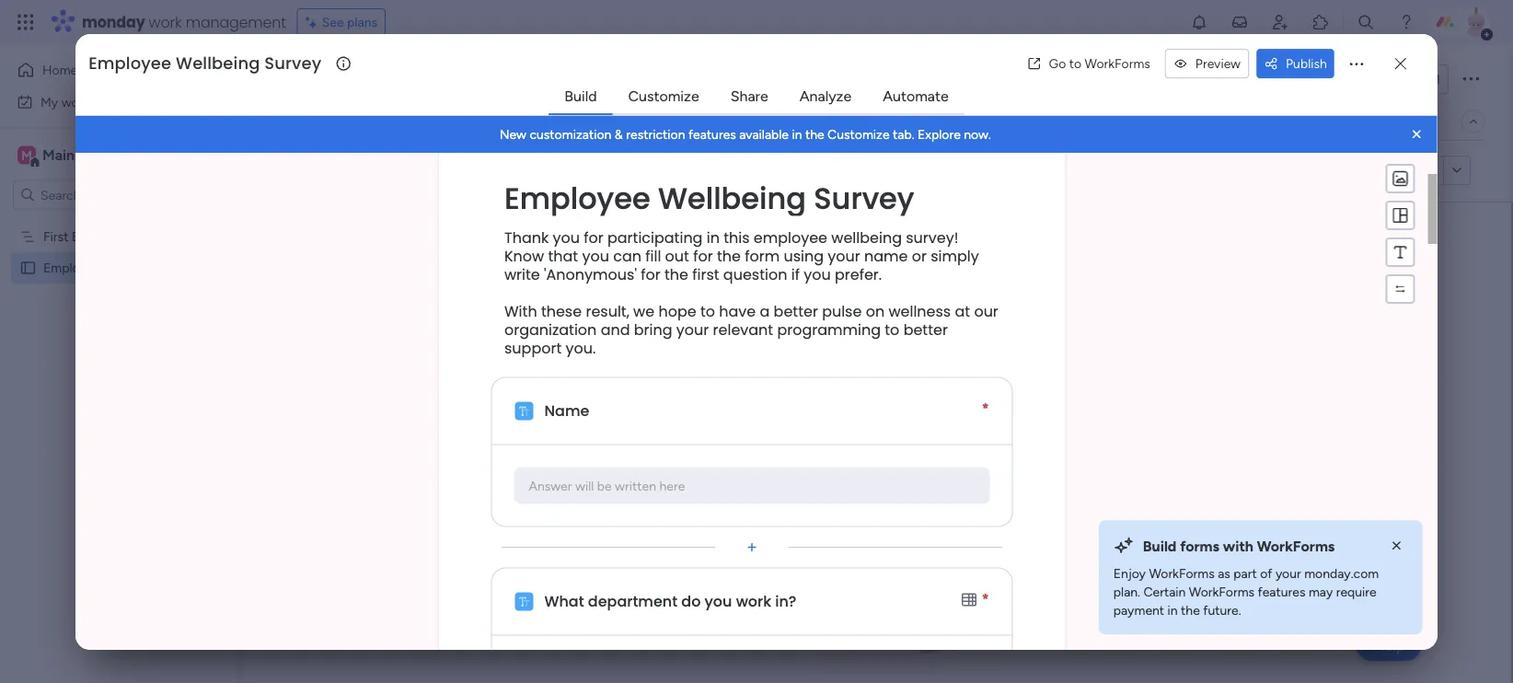 Task type: vqa. For each thing, say whether or not it's contained in the screenshot.
heading containing in
no



Task type: locate. For each thing, give the bounding box(es) containing it.
workforms up certain
[[1149, 566, 1215, 581]]

banner banner
[[76, 116, 1438, 153]]

tab list
[[549, 78, 965, 115]]

customization tools toolbar
[[1386, 164, 1416, 304]]

list box containing first board
[[0, 217, 235, 532]]

employee wellbeing survey down the monday work management
[[89, 52, 322, 75]]

workforms right to
[[1085, 56, 1151, 71]]

0 horizontal spatial survey
[[264, 52, 322, 75]]

the down certain
[[1181, 603, 1201, 618]]

customize left "tab."
[[828, 127, 890, 142]]

written
[[615, 478, 657, 494]]

1 horizontal spatial customize
[[828, 127, 890, 142]]

workforms logo image
[[455, 156, 559, 185]]

0 horizontal spatial survey
[[167, 260, 205, 276]]

survey inside employee wellbeing survey field
[[264, 52, 322, 75]]

as
[[1218, 566, 1231, 581]]

1 horizontal spatial the
[[1181, 603, 1201, 618]]

close image
[[1388, 537, 1407, 555]]

let's start by building your form
[[708, 354, 1048, 385]]

0 horizontal spatial build
[[565, 87, 597, 105]]

employee well-being survey up new
[[280, 58, 688, 99]]

customize
[[628, 87, 699, 105], [828, 127, 890, 142]]

customize up restriction
[[628, 87, 699, 105]]

0 horizontal spatial the
[[806, 127, 825, 142]]

build inside alert
[[1143, 537, 1177, 555]]

0 horizontal spatial /
[[1409, 114, 1414, 129]]

work left in?
[[736, 591, 772, 612]]

0 vertical spatial /
[[1427, 71, 1432, 87]]

0 vertical spatial wellbeing
[[176, 52, 260, 75]]

1 horizontal spatial well-
[[430, 58, 503, 99]]

dapulse integrations image
[[1135, 115, 1148, 128]]

the down analyze link
[[806, 127, 825, 142]]

1 horizontal spatial being
[[503, 58, 585, 99]]

link
[[1417, 163, 1436, 178]]

0 vertical spatial build
[[565, 87, 597, 105]]

list box
[[0, 217, 235, 532]]

2 component__icon image from the top
[[515, 593, 534, 611]]

select product image
[[17, 13, 35, 31]]

survey inside form form
[[814, 178, 915, 219]]

1 vertical spatial build
[[1143, 537, 1177, 555]]

automate / 4
[[1348, 114, 1425, 129]]

being down search in workspace field
[[132, 260, 164, 276]]

see plans button
[[297, 8, 386, 36]]

2 * from the top
[[983, 591, 989, 607]]

1 vertical spatial wellbeing
[[658, 178, 807, 219]]

0 horizontal spatial work
[[61, 94, 89, 110]]

/ for 4
[[1409, 114, 1414, 129]]

build left forms
[[1143, 537, 1177, 555]]

1 horizontal spatial survey
[[814, 178, 915, 219]]

your right of
[[1276, 566, 1302, 581]]

0 horizontal spatial wellbeing
[[176, 52, 260, 75]]

form button
[[352, 107, 409, 136]]

preview button
[[1166, 49, 1250, 78]]

share
[[731, 87, 769, 105]]

public board image
[[19, 259, 37, 277]]

employee wellbeing survey inside form form
[[505, 178, 915, 219]]

1 vertical spatial in
[[1168, 603, 1178, 618]]

answer will be written here
[[529, 478, 685, 494]]

work inside button
[[61, 94, 89, 110]]

automate inside automate link
[[883, 87, 949, 105]]

main
[[42, 146, 75, 164]]

0 vertical spatial survey
[[264, 52, 322, 75]]

customize link
[[614, 79, 714, 112]]

form inside button
[[1386, 163, 1414, 178]]

in down certain
[[1168, 603, 1178, 618]]

in right available
[[792, 127, 803, 142]]

option
[[0, 220, 235, 224]]

plan.
[[1114, 584, 1141, 600]]

name
[[545, 401, 590, 421]]

0 horizontal spatial your
[[942, 354, 990, 385]]

1 vertical spatial employee wellbeing survey
[[505, 178, 915, 219]]

by right powered
[[431, 162, 447, 179]]

help image
[[1398, 13, 1416, 31]]

see plans
[[322, 14, 378, 30]]

0 vertical spatial by
[[431, 162, 447, 179]]

1 vertical spatial automate
[[1348, 114, 1405, 129]]

/ left '1'
[[1427, 71, 1432, 87]]

/ left 4
[[1409, 114, 1414, 129]]

invite
[[1392, 71, 1424, 87]]

component__icon image left name
[[515, 402, 534, 420]]

/ inside button
[[1427, 71, 1432, 87]]

employee inside field
[[89, 52, 172, 75]]

the
[[806, 127, 825, 142], [1181, 603, 1201, 618]]

1 vertical spatial form
[[996, 354, 1048, 385]]

in inside enjoy workforms as part of your monday.com plan. certain workforms features may require payment in the future.
[[1168, 603, 1178, 618]]

automate up "tab."
[[883, 87, 949, 105]]

employee well-being survey inside list box
[[43, 260, 205, 276]]

do
[[682, 591, 701, 612]]

employee wellbeing survey
[[89, 52, 322, 75], [505, 178, 915, 219]]

wellbeing inside field
[[176, 52, 260, 75]]

being inside list box
[[132, 260, 164, 276]]

work right my
[[61, 94, 89, 110]]

1 horizontal spatial automate
[[1348, 114, 1405, 129]]

customize inside customize link
[[628, 87, 699, 105]]

will
[[575, 478, 594, 494]]

0 vertical spatial employee well-being survey
[[280, 58, 688, 99]]

*
[[983, 400, 989, 417], [983, 591, 989, 607]]

0 vertical spatial work
[[149, 12, 182, 32]]

wellbeing down management
[[176, 52, 260, 75]]

employee down first board
[[43, 260, 100, 276]]

0 horizontal spatial automate
[[883, 87, 949, 105]]

activity button
[[1264, 64, 1351, 94]]

employee down monday
[[89, 52, 172, 75]]

start
[[759, 354, 809, 385]]

0 vertical spatial employee wellbeing survey
[[89, 52, 322, 75]]

1 horizontal spatial by
[[815, 354, 842, 385]]

employee wellbeing survey down new customization & restriction features available in the customize tab. explore now.
[[505, 178, 915, 219]]

copy form link
[[1352, 163, 1436, 178]]

1 vertical spatial well-
[[104, 260, 132, 276]]

well- up new
[[430, 58, 503, 99]]

1 horizontal spatial work
[[149, 12, 182, 32]]

customize inside the banner 'banner'
[[828, 127, 890, 142]]

1 horizontal spatial your
[[1276, 566, 1302, 581]]

being
[[503, 58, 585, 99], [132, 260, 164, 276]]

department
[[588, 591, 678, 612]]

certain
[[1144, 584, 1186, 600]]

enjoy
[[1114, 566, 1146, 581]]

1 component__icon image from the top
[[515, 402, 534, 420]]

employee inside form form
[[505, 178, 651, 219]]

with
[[1224, 537, 1254, 555]]

build forms with workforms alert
[[1099, 520, 1423, 634]]

analyze
[[800, 87, 852, 105]]

copy form link button
[[1318, 156, 1444, 185]]

work
[[149, 12, 182, 32], [61, 94, 89, 110], [736, 591, 772, 612]]

0 horizontal spatial being
[[132, 260, 164, 276]]

1 vertical spatial by
[[815, 354, 842, 385]]

1 horizontal spatial survey
[[592, 58, 688, 99]]

wellbeing inside form form
[[658, 178, 807, 219]]

1 vertical spatial being
[[132, 260, 164, 276]]

0 horizontal spatial customize
[[628, 87, 699, 105]]

1 horizontal spatial features
[[1258, 584, 1306, 600]]

go to workforms button
[[1020, 49, 1158, 78]]

1 vertical spatial features
[[1258, 584, 1306, 600]]

0 horizontal spatial features
[[689, 127, 737, 142]]

menu image
[[1392, 206, 1410, 225]]

invite members image
[[1272, 13, 1290, 31]]

by right start
[[815, 354, 842, 385]]

component__icon image for what
[[515, 593, 534, 611]]

workforms up of
[[1258, 537, 1335, 555]]

1 vertical spatial survey
[[814, 178, 915, 219]]

0 vertical spatial survey
[[592, 58, 688, 99]]

build link
[[550, 79, 612, 112]]

1 horizontal spatial employee wellbeing survey
[[505, 178, 915, 219]]

0 horizontal spatial employee well-being survey
[[43, 260, 205, 276]]

1 vertical spatial employee well-being survey
[[43, 260, 205, 276]]

be
[[597, 478, 612, 494]]

1 horizontal spatial wellbeing
[[658, 178, 807, 219]]

survey up table button
[[264, 52, 322, 75]]

1 horizontal spatial /
[[1427, 71, 1432, 87]]

1 vertical spatial /
[[1409, 114, 1414, 129]]

your
[[942, 354, 990, 385], [1276, 566, 1302, 581]]

0 vertical spatial component__icon image
[[515, 402, 534, 420]]

work inside form form
[[736, 591, 772, 612]]

search everything image
[[1357, 13, 1376, 31]]

form
[[1386, 163, 1414, 178], [996, 354, 1048, 385]]

in
[[792, 127, 803, 142], [1168, 603, 1178, 618]]

inbox image
[[1231, 13, 1249, 31]]

0 horizontal spatial form
[[996, 354, 1048, 385]]

build up customization
[[565, 87, 597, 105]]

workforms inside button
[[1085, 56, 1151, 71]]

1 vertical spatial survey
[[167, 260, 205, 276]]

automate for automate
[[883, 87, 949, 105]]

features
[[689, 127, 737, 142], [1258, 584, 1306, 600]]

1 horizontal spatial build
[[1143, 537, 1177, 555]]

close image
[[1409, 125, 1427, 144]]

employee
[[89, 52, 172, 75], [280, 58, 422, 99], [505, 178, 651, 219], [43, 260, 100, 276]]

well- down "board"
[[104, 260, 132, 276]]

wellbeing
[[176, 52, 260, 75], [658, 178, 807, 219]]

component__icon image
[[515, 402, 534, 420], [515, 593, 534, 611]]

1 horizontal spatial in
[[1168, 603, 1178, 618]]

features down of
[[1258, 584, 1306, 600]]

employee down customization
[[505, 178, 651, 219]]

survey down "tab."
[[814, 178, 915, 219]]

build for build
[[565, 87, 597, 105]]

your right 'building' at the right bottom of page
[[942, 354, 990, 385]]

0 vertical spatial in
[[792, 127, 803, 142]]

0 vertical spatial your
[[942, 354, 990, 385]]

1 vertical spatial component__icon image
[[515, 593, 534, 611]]

1 vertical spatial *
[[983, 591, 989, 607]]

to
[[1070, 56, 1082, 71]]

0 horizontal spatial well-
[[104, 260, 132, 276]]

0 vertical spatial form
[[1386, 163, 1414, 178]]

well-
[[430, 58, 503, 99], [104, 260, 132, 276]]

1 vertical spatial customize
[[828, 127, 890, 142]]

0 horizontal spatial in
[[792, 127, 803, 142]]

background color and image selector image
[[1392, 170, 1410, 188]]

0 vertical spatial the
[[806, 127, 825, 142]]

go to workforms
[[1049, 56, 1151, 71]]

survey
[[592, 58, 688, 99], [167, 260, 205, 276]]

0 vertical spatial features
[[689, 127, 737, 142]]

component__icon image left what
[[515, 593, 534, 611]]

0 vertical spatial automate
[[883, 87, 949, 105]]

activity
[[1271, 71, 1316, 87]]

of
[[1261, 566, 1273, 581]]

work right monday
[[149, 12, 182, 32]]

2 vertical spatial work
[[736, 591, 772, 612]]

1 vertical spatial your
[[1276, 566, 1302, 581]]

1 vertical spatial work
[[61, 94, 89, 110]]

0 vertical spatial *
[[983, 400, 989, 417]]

first
[[43, 229, 68, 244]]

automate left close image
[[1348, 114, 1405, 129]]

build forms with workforms
[[1143, 537, 1335, 555]]

0 vertical spatial customize
[[628, 87, 699, 105]]

/ for 1
[[1427, 71, 1432, 87]]

forms
[[1181, 537, 1220, 555]]

1 vertical spatial the
[[1181, 603, 1201, 618]]

features left available
[[689, 127, 737, 142]]

2 horizontal spatial work
[[736, 591, 772, 612]]

in inside the banner 'banner'
[[792, 127, 803, 142]]

being up customization
[[503, 58, 585, 99]]

1 horizontal spatial form
[[1386, 163, 1414, 178]]

drag to reorder the question image
[[743, 574, 761, 593]]

payment
[[1114, 603, 1165, 618]]

employee well-being survey down "board"
[[43, 260, 205, 276]]

wellbeing down new customization & restriction features available in the customize tab. explore now.
[[658, 178, 807, 219]]

board
[[72, 229, 106, 244]]

0 horizontal spatial employee wellbeing survey
[[89, 52, 322, 75]]

publish
[[1286, 56, 1328, 71]]

workforms
[[1085, 56, 1151, 71], [1258, 537, 1335, 555], [1149, 566, 1215, 581], [1189, 584, 1255, 600]]



Task type: describe. For each thing, give the bounding box(es) containing it.
work for my
[[61, 94, 89, 110]]

my work button
[[11, 87, 198, 116]]

invite / 1
[[1392, 71, 1441, 87]]

menu image
[[1392, 243, 1410, 262]]

see
[[322, 14, 344, 30]]

management
[[186, 12, 286, 32]]

0 vertical spatial well-
[[430, 58, 503, 99]]

enjoy workforms as part of your monday.com plan. certain workforms features may require payment in the future.
[[1114, 566, 1379, 618]]

add view image
[[420, 115, 428, 128]]

employee wellbeing survey inside field
[[89, 52, 322, 75]]

component__icon image for name
[[515, 402, 534, 420]]

help
[[1373, 636, 1406, 655]]

publish button
[[1257, 49, 1335, 78]]

monday.com
[[1305, 566, 1379, 581]]

let's
[[708, 354, 753, 385]]

automate link
[[868, 79, 964, 112]]

name button
[[542, 396, 983, 426]]

form
[[365, 114, 395, 129]]

features inside the banner 'banner'
[[689, 127, 737, 142]]

restriction
[[627, 127, 686, 142]]

employee up table
[[280, 58, 422, 99]]

plans
[[347, 14, 378, 30]]

work for monday
[[149, 12, 182, 32]]

1
[[1436, 71, 1441, 87]]

tab.
[[893, 127, 915, 142]]

the inside 'banner'
[[806, 127, 825, 142]]

Search in workspace field
[[39, 184, 154, 205]]

table button
[[279, 107, 352, 136]]

0 horizontal spatial by
[[431, 162, 447, 179]]

my work
[[41, 94, 89, 110]]

0 vertical spatial being
[[503, 58, 585, 99]]

home
[[42, 62, 78, 78]]

apps image
[[1312, 13, 1331, 31]]

features inside enjoy workforms as part of your monday.com plan. certain workforms features may require payment in the future.
[[1258, 584, 1306, 600]]

what department do you work in?
[[545, 591, 797, 612]]

explore
[[918, 127, 961, 142]]

monday
[[82, 12, 145, 32]]

build for build forms with workforms
[[1143, 537, 1177, 555]]

1 horizontal spatial employee well-being survey
[[280, 58, 688, 99]]

future.
[[1204, 603, 1242, 618]]

analyze link
[[785, 79, 867, 112]]

invite / 1 button
[[1358, 64, 1449, 94]]

now.
[[964, 127, 992, 142]]

m
[[21, 147, 32, 163]]

help button
[[1357, 631, 1422, 661]]

powered by
[[370, 162, 447, 179]]

answer
[[529, 478, 572, 494]]

table
[[308, 114, 338, 129]]

first board
[[43, 229, 106, 244]]

new customization & restriction features available in the customize tab. explore now.
[[500, 127, 992, 142]]

the inside enjoy workforms as part of your monday.com plan. certain workforms features may require payment in the future.
[[1181, 603, 1201, 618]]

ruby anderson image
[[1462, 7, 1492, 37]]

&
[[615, 127, 623, 142]]

1 * from the top
[[983, 400, 989, 417]]

automate for automate / 4
[[1348, 114, 1405, 129]]

powered
[[370, 162, 427, 179]]

what
[[545, 591, 584, 612]]

autopilot image
[[1325, 109, 1340, 132]]

preview
[[1196, 56, 1241, 71]]

collapse board header image
[[1467, 114, 1482, 129]]

home button
[[11, 55, 198, 85]]

require
[[1337, 584, 1377, 600]]

4
[[1417, 114, 1425, 129]]

go
[[1049, 56, 1067, 71]]

notifications image
[[1191, 13, 1209, 31]]

your inside enjoy workforms as part of your monday.com plan. certain workforms features may require payment in the future.
[[1276, 566, 1302, 581]]

integrate
[[1156, 114, 1209, 129]]

Employee well-being survey field
[[275, 58, 693, 99]]

part
[[1234, 566, 1258, 581]]

customization
[[530, 127, 612, 142]]

add new question image
[[743, 538, 761, 557]]

available
[[740, 127, 789, 142]]

workforms up future. on the bottom right of the page
[[1189, 584, 1255, 600]]

building
[[848, 354, 936, 385]]

new
[[500, 127, 527, 142]]

main workspace
[[42, 146, 151, 164]]

here
[[660, 478, 685, 494]]

my
[[41, 94, 58, 110]]

workspace selection element
[[17, 144, 154, 168]]

more actions image
[[1348, 54, 1366, 73]]

you
[[705, 591, 732, 612]]

tab list containing build
[[549, 78, 965, 115]]

copy
[[1352, 163, 1383, 178]]

may
[[1309, 584, 1334, 600]]

workspace
[[78, 146, 151, 164]]

monday work management
[[82, 12, 286, 32]]

Employee Wellbeing Survey field
[[84, 52, 334, 76]]

workspace image
[[17, 145, 36, 165]]

in?
[[775, 591, 797, 612]]

share link
[[716, 79, 783, 112]]

form form
[[76, 0, 1438, 683]]



